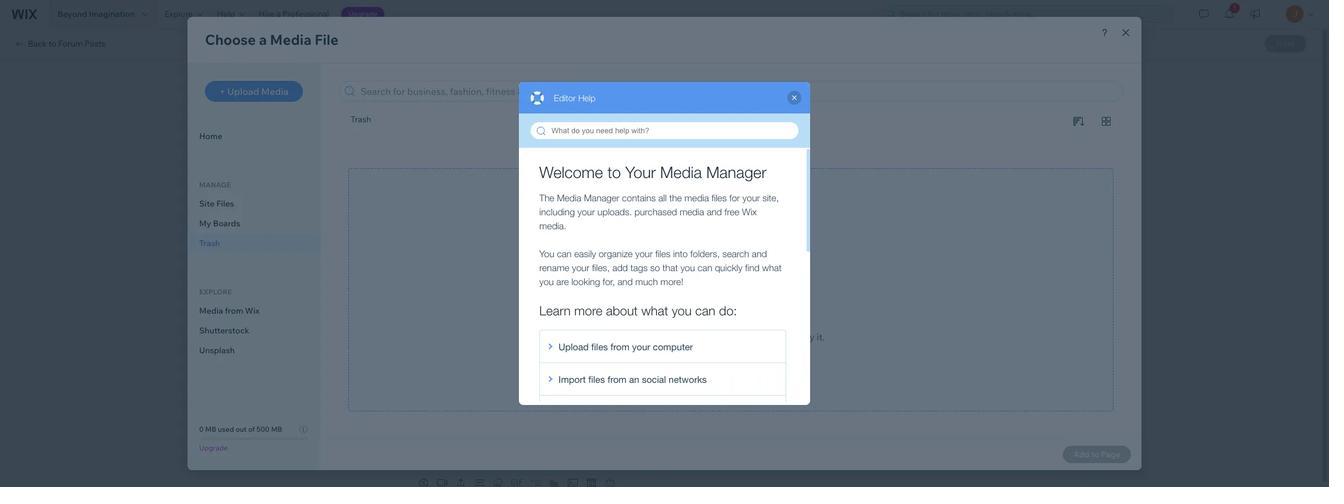 Task type: locate. For each thing, give the bounding box(es) containing it.
jeremy
[[437, 94, 462, 104]]

Give this post a title text field
[[416, 128, 883, 150]]

professional
[[283, 9, 329, 19]]

Search for tools, apps, help & more... field
[[897, 6, 1170, 22]]

upgrade
[[348, 9, 378, 18]]

explore
[[165, 9, 193, 19]]

hire a professional link
[[252, 0, 336, 28]]

posts
[[85, 38, 106, 49]]

beyond
[[58, 9, 87, 19]]

hire
[[259, 9, 275, 19]]

forum
[[58, 38, 83, 49]]

upgrade button
[[341, 7, 385, 21]]

help button
[[210, 0, 252, 28]]



Task type: vqa. For each thing, say whether or not it's contained in the screenshot.
arrow up outline image
no



Task type: describe. For each thing, give the bounding box(es) containing it.
back
[[28, 38, 47, 49]]

beyond imagination
[[58, 9, 135, 19]]

imagination
[[89, 9, 135, 19]]

hire a professional
[[259, 9, 329, 19]]

jeremy miller
[[437, 94, 483, 104]]

back to forum posts
[[28, 38, 106, 49]]

a
[[276, 9, 281, 19]]

back to forum posts button
[[14, 38, 106, 49]]

miller
[[465, 94, 483, 104]]

help
[[217, 9, 235, 19]]

to
[[49, 38, 56, 49]]



